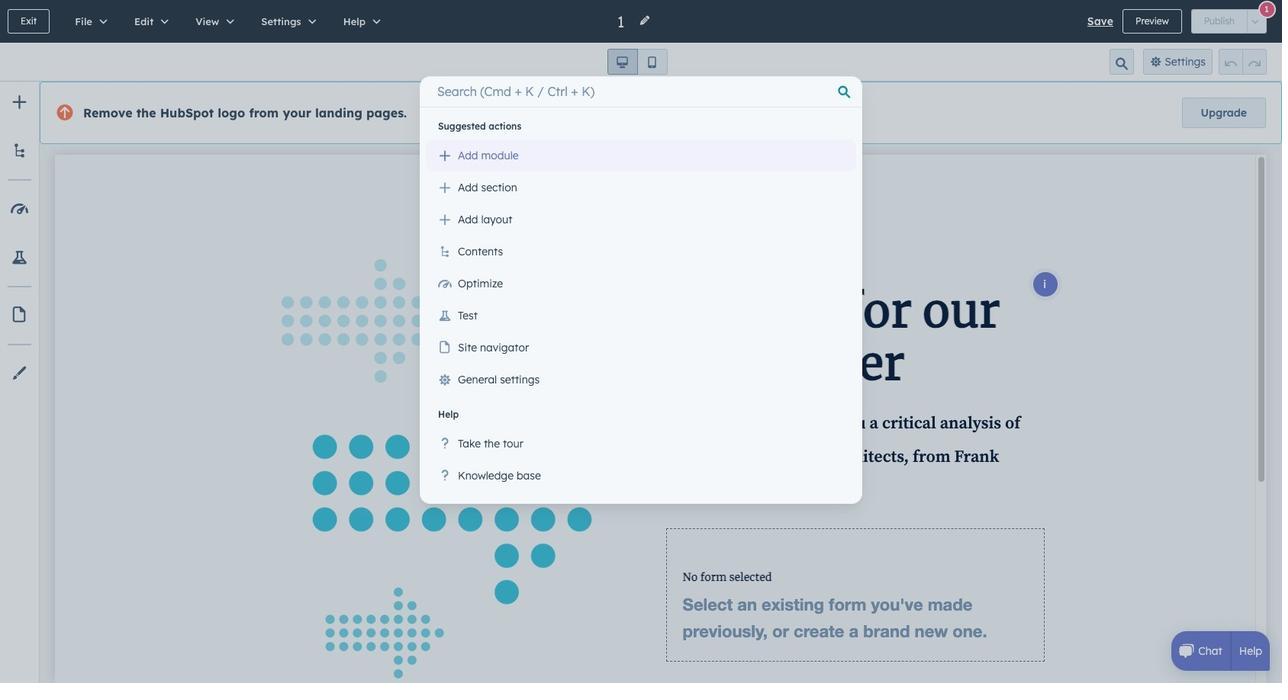 Task type: describe. For each thing, give the bounding box(es) containing it.
Search search field
[[429, 76, 853, 107]]



Task type: locate. For each thing, give the bounding box(es) containing it.
None field
[[616, 11, 630, 32]]

group
[[1191, 9, 1267, 34], [607, 49, 667, 75], [1219, 49, 1267, 75]]



Task type: vqa. For each thing, say whether or not it's contained in the screenshot.
Search search box
yes



